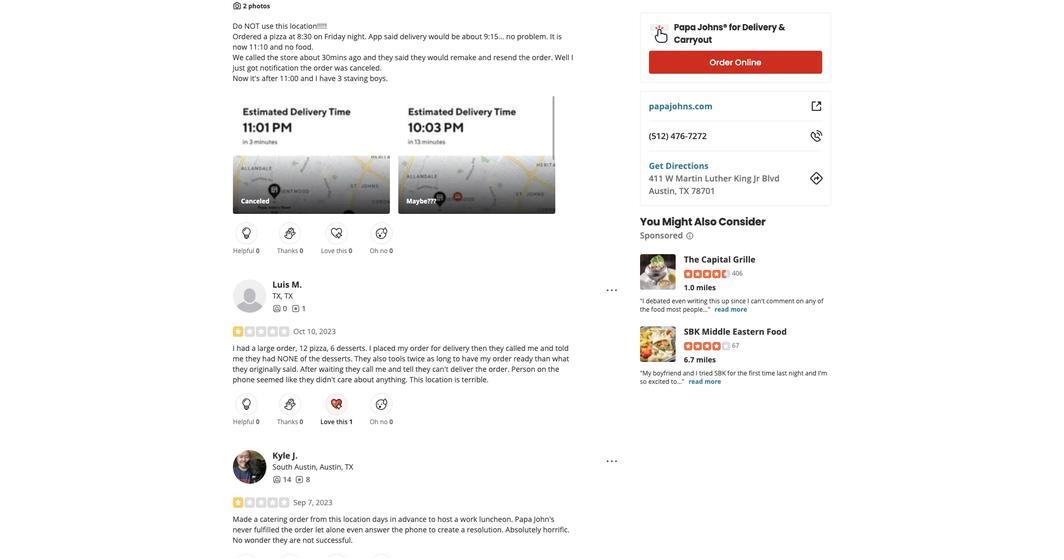 Task type: locate. For each thing, give the bounding box(es) containing it.
0 vertical spatial of
[[818, 297, 824, 306]]

had down large
[[262, 354, 275, 364]]

to up deliver
[[453, 354, 460, 364]]

days
[[372, 515, 388, 525]]

1 vertical spatial papa
[[515, 515, 532, 525]]

the up are
[[281, 525, 293, 535]]

host
[[437, 515, 452, 525]]

even right alone
[[347, 525, 363, 535]]

they
[[355, 354, 371, 364]]

2 horizontal spatial about
[[462, 32, 482, 42]]

i left the tried
[[696, 369, 698, 378]]

1
[[302, 304, 306, 314], [349, 418, 353, 427]]

10,
[[307, 327, 317, 337]]

0 vertical spatial oh
[[370, 247, 378, 256]]

the down in
[[392, 525, 403, 535]]

8
[[306, 475, 310, 485]]

phone down advance
[[405, 525, 427, 535]]

1 horizontal spatial have
[[462, 354, 478, 364]]

a inside the do not use this location!!!!! ordered a pizza at 8:30 on friday night. app said delivery would be about 9:15... no problem. it is now 11:10 and no food. we called the store about 30mins ago and they said they would remake and resend the order. well i just got notification the order was canceled. now it's after 11:00 and i have 3 staving boys.
[[263, 32, 268, 42]]

it's
[[250, 74, 260, 83]]

would left remake
[[428, 53, 449, 63]]

no right '9:15...'
[[506, 32, 515, 42]]

1 vertical spatial read more
[[689, 377, 721, 386]]

about inside i had a large order, 12 pizza, 6 desserts. i placed my order for delivery then they called me and told me they had none of the desserts. they also tools twice as long to have my order ready than what they originally said. after waiting they call me and tell they can't deliver the order. person on the phone seemed like they didn't care about anything. this location is terrible.
[[354, 375, 374, 385]]

night.
[[347, 32, 367, 42]]

1 vertical spatial is
[[454, 375, 460, 385]]

this
[[276, 21, 288, 31], [336, 247, 347, 256], [710, 297, 720, 306], [336, 418, 348, 427], [329, 515, 341, 525]]

1 star rating image
[[233, 327, 289, 337], [233, 498, 289, 508]]

1 inside reviews 'element'
[[302, 304, 306, 314]]

1 vertical spatial desserts.
[[322, 354, 353, 364]]

remake
[[450, 53, 476, 63]]

desserts. down 6
[[322, 354, 353, 364]]

1 vertical spatial thanks 0
[[277, 418, 303, 427]]

made a catering order from this location days in advance to host a work luncheon. papa john's never fulfilled the order let alone even answer the phone to create a resolution. absolutely horrific. no wonder they are not successful.
[[233, 515, 570, 546]]

order. left person
[[489, 365, 510, 374]]

order online link
[[649, 51, 823, 74]]

sbk middle eastern food
[[684, 326, 787, 337]]

24 phone v2 image
[[810, 130, 823, 142]]

1 horizontal spatial on
[[537, 365, 546, 374]]

even inside "i debated even writing this up since i can't comment on any of the food most people…"
[[672, 297, 686, 306]]

sbk up the 4 star rating image
[[684, 326, 700, 337]]

miles for middle
[[697, 355, 716, 365]]

they up the care
[[345, 365, 360, 374]]

me up than
[[528, 344, 538, 354]]

blvd
[[762, 173, 780, 184]]

helpful 0 for love this 1
[[233, 418, 259, 427]]

a down work
[[461, 525, 465, 535]]

2 1 star rating image from the top
[[233, 498, 289, 508]]

i
[[571, 53, 573, 63], [315, 74, 317, 83], [748, 297, 749, 306], [233, 344, 235, 354], [369, 344, 371, 354], [696, 369, 698, 378]]

directions
[[666, 160, 709, 172]]

is
[[557, 32, 562, 42], [454, 375, 460, 385]]

1 vertical spatial oh no 0
[[370, 418, 393, 427]]

order left ready
[[493, 354, 512, 364]]

2 menu image from the top
[[606, 456, 618, 468]]

at
[[289, 32, 295, 42]]

0 vertical spatial to
[[453, 354, 460, 364]]

1 thanks 0 from the top
[[277, 247, 303, 256]]

for right 'johns®'
[[729, 21, 741, 33]]

1 vertical spatial 16 review v2 image
[[295, 476, 304, 484]]

on right the 8:30
[[314, 32, 323, 42]]

2 helpful 0 from the top
[[233, 418, 259, 427]]

1 horizontal spatial even
[[672, 297, 686, 306]]

0 vertical spatial helpful 0
[[233, 247, 259, 256]]

most
[[667, 305, 681, 314]]

photo of luis m. image
[[233, 280, 266, 313]]

1 thanks from the top
[[277, 247, 298, 256]]

no up store at left top
[[285, 42, 294, 52]]

0 horizontal spatial have
[[319, 74, 336, 83]]

had left large
[[237, 344, 250, 354]]

austin, up 8
[[294, 462, 318, 472]]

0 vertical spatial oh no 0
[[370, 247, 393, 256]]

and up than
[[540, 344, 553, 354]]

0 vertical spatial 2023
[[319, 327, 336, 337]]

on left any
[[796, 297, 804, 306]]

middle
[[702, 326, 731, 337]]

me left the none
[[233, 354, 244, 364]]

they left are
[[273, 536, 288, 546]]

alone
[[326, 525, 345, 535]]

1 horizontal spatial can't
[[751, 297, 765, 306]]

no right love this 0
[[380, 247, 388, 256]]

1 horizontal spatial delivery
[[443, 344, 469, 354]]

said.
[[282, 365, 298, 374]]

sbk right the tried
[[715, 369, 726, 378]]

2 friends element from the top
[[272, 475, 291, 485]]

to…"
[[671, 377, 685, 386]]

1 vertical spatial read
[[689, 377, 703, 386]]

1 vertical spatial helpful 0
[[233, 418, 259, 427]]

tx down '(1 reaction)' element
[[345, 462, 353, 472]]

friends element
[[272, 304, 287, 314], [272, 475, 291, 485]]

for up as
[[431, 344, 441, 354]]

1 horizontal spatial 1
[[349, 418, 353, 427]]

0 vertical spatial miles
[[697, 283, 716, 292]]

0 vertical spatial for
[[729, 21, 741, 33]]

friends element containing 14
[[272, 475, 291, 485]]

this inside "i debated even writing this up since i can't comment on any of the food most people…"
[[710, 297, 720, 306]]

0 vertical spatial had
[[237, 344, 250, 354]]

of right any
[[818, 297, 824, 306]]

0
[[256, 247, 259, 256], [300, 247, 303, 256], [349, 247, 352, 256], [389, 247, 393, 256], [283, 304, 287, 314], [256, 418, 259, 427], [300, 418, 303, 427], [389, 418, 393, 427]]

0 vertical spatial even
[[672, 297, 686, 306]]

luncheon.
[[479, 515, 513, 525]]

oct 10, 2023
[[293, 327, 336, 337]]

24 directions v2 image
[[810, 172, 823, 185]]

location down long
[[425, 375, 453, 385]]

a left large
[[252, 344, 256, 354]]

was
[[334, 63, 348, 73]]

1 horizontal spatial called
[[506, 344, 526, 354]]

none
[[277, 354, 298, 364]]

11:00
[[280, 74, 299, 83]]

0 horizontal spatial is
[[454, 375, 460, 385]]

from
[[310, 515, 327, 525]]

called up got
[[245, 53, 265, 63]]

tools
[[389, 354, 405, 364]]

more for capital
[[731, 305, 747, 314]]

sponsored
[[640, 230, 683, 241]]

on for any
[[796, 297, 804, 306]]

2 horizontal spatial austin,
[[649, 185, 677, 197]]

411
[[649, 173, 663, 184]]

16 friends v2 image
[[272, 476, 281, 484]]

0 vertical spatial sbk
[[684, 326, 700, 337]]

1 down the care
[[349, 418, 353, 427]]

phone down originally
[[233, 375, 255, 385]]

my up 'tools'
[[398, 344, 408, 354]]

0 horizontal spatial location
[[343, 515, 370, 525]]

0 horizontal spatial order.
[[489, 365, 510, 374]]

of
[[818, 297, 824, 306], [300, 354, 307, 364]]

helpful 0 up "photo of kyle j."
[[233, 418, 259, 427]]

excited
[[649, 377, 670, 386]]

2 helpful from the top
[[233, 418, 254, 427]]

1 star rating image up large
[[233, 327, 289, 337]]

desserts.
[[337, 344, 367, 354], [322, 354, 353, 364]]

read more
[[715, 305, 747, 314], [689, 377, 721, 386]]

reviews element right 14
[[295, 475, 310, 485]]

0 horizontal spatial even
[[347, 525, 363, 535]]

john's
[[534, 515, 554, 525]]

jr
[[754, 173, 760, 184]]

0 vertical spatial can't
[[751, 297, 765, 306]]

read more down 6.7 miles
[[689, 377, 721, 386]]

1 horizontal spatial papa
[[674, 21, 696, 33]]

0 horizontal spatial papa
[[515, 515, 532, 525]]

order down 30mins
[[314, 63, 333, 73]]

order
[[710, 56, 733, 68]]

2023 right 10,
[[319, 327, 336, 337]]

1 vertical spatial helpful
[[233, 418, 254, 427]]

can't inside "i debated even writing this up since i can't comment on any of the food most people…"
[[751, 297, 765, 306]]

24 external link v2 image
[[810, 100, 823, 113]]

menu image
[[606, 284, 618, 297], [606, 456, 618, 468]]

0 vertical spatial is
[[557, 32, 562, 42]]

0 vertical spatial friends element
[[272, 304, 287, 314]]

1 vertical spatial for
[[431, 344, 441, 354]]

1 1 star rating image from the top
[[233, 327, 289, 337]]

luis
[[272, 279, 289, 291]]

thanks up "kyle j." link in the left bottom of the page
[[277, 418, 298, 427]]

a down use
[[263, 32, 268, 42]]

miles down the 4 star rating image
[[697, 355, 716, 365]]

tx
[[679, 185, 689, 197], [284, 291, 293, 301], [345, 462, 353, 472]]

0 vertical spatial menu image
[[606, 284, 618, 297]]

after
[[262, 74, 278, 83]]

1 vertical spatial location
[[343, 515, 370, 525]]

1 vertical spatial phone
[[405, 525, 427, 535]]

delivery
[[400, 32, 427, 42], [443, 344, 469, 354]]

tx right tx,
[[284, 291, 293, 301]]

reviews element for kyle j.
[[295, 475, 310, 485]]

reviews element containing 8
[[295, 475, 310, 485]]

16 review v2 image for m.
[[291, 305, 300, 313]]

terrible.
[[462, 375, 489, 385]]

about down call
[[354, 375, 374, 385]]

1 vertical spatial about
[[300, 53, 320, 63]]

love for love this 1
[[320, 418, 335, 427]]

0 vertical spatial have
[[319, 74, 336, 83]]

tx inside luis m. tx, tx
[[284, 291, 293, 301]]

3
[[338, 74, 342, 83]]

1 vertical spatial miles
[[697, 355, 716, 365]]

1 vertical spatial friends element
[[272, 475, 291, 485]]

1 horizontal spatial tx
[[345, 462, 353, 472]]

photos
[[248, 2, 270, 10]]

eastern
[[733, 326, 765, 337]]

1 helpful 0 from the top
[[233, 247, 259, 256]]

get directions 411 w martin luther king jr blvd austin, tx 78701
[[649, 160, 780, 197]]

1 menu image from the top
[[606, 284, 618, 297]]

tx down the martin
[[679, 185, 689, 197]]

16 camera v2 image
[[233, 1, 241, 10]]

16 review v2 image right 16 friends v2 image
[[291, 305, 300, 313]]

oh no 0 right love this 0
[[370, 247, 393, 256]]

1 vertical spatial read more link
[[689, 377, 721, 386]]

have inside i had a large order, 12 pizza, 6 desserts. i placed my order for delivery then they called me and told me they had none of the desserts. they also tools twice as long to have my order ready than what they originally said. after waiting they call me and tell they can't deliver the order. person on the phone seemed like they didn't care about anything. this location is terrible.
[[462, 354, 478, 364]]

people…"
[[683, 305, 711, 314]]

oh no 0 right '(1 reaction)' element
[[370, 418, 393, 427]]

thanks 0 for love this 0
[[277, 247, 303, 256]]

0 vertical spatial on
[[314, 32, 323, 42]]

2
[[243, 2, 247, 10]]

friends element containing 0
[[272, 304, 287, 314]]

1 vertical spatial sbk
[[715, 369, 726, 378]]

is inside the do not use this location!!!!! ordered a pizza at 8:30 on friday night. app said delivery would be about 9:15... no problem. it is now 11:10 and no food. we called the store about 30mins ago and they said they would remake and resend the order. well i just got notification the order was canceled. now it's after 11:00 and i have 3 staving boys.
[[557, 32, 562, 42]]

have inside the do not use this location!!!!! ordered a pizza at 8:30 on friday night. app said delivery would be about 9:15... no problem. it is now 11:10 and no food. we called the store about 30mins ago and they said they would remake and resend the order. well i just got notification the order was canceled. now it's after 11:00 and i have 3 staving boys.
[[319, 74, 336, 83]]

16 info v2 image
[[685, 232, 694, 240]]

2 thanks 0 from the top
[[277, 418, 303, 427]]

i had a large order, 12 pizza, 6 desserts. i placed my order for delivery then they called me and told me they had none of the desserts. they also tools twice as long to have my order ready than what they originally said. after waiting they call me and tell they can't deliver the order. person on the phone seemed like they didn't care about anything. this location is terrible.
[[233, 344, 569, 385]]

0 horizontal spatial phone
[[233, 375, 255, 385]]

oh for 1
[[370, 418, 378, 427]]

even down 1.0
[[672, 297, 686, 306]]

helpful for love this 1
[[233, 418, 254, 427]]

2 vertical spatial about
[[354, 375, 374, 385]]

papa up the carryout
[[674, 21, 696, 33]]

i inside "i debated even writing this up since i can't comment on any of the food most people…"
[[748, 297, 749, 306]]

of inside i had a large order, 12 pizza, 6 desserts. i placed my order for delivery then they called me and told me they had none of the desserts. they also tools twice as long to have my order ready than what they originally said. after waiting they call me and tell they can't deliver the order. person on the phone seemed like they didn't care about anything. this location is terrible.
[[300, 354, 307, 364]]

create
[[438, 525, 459, 535]]

0 horizontal spatial read
[[689, 377, 703, 386]]

photo of kyle j. image
[[233, 451, 266, 484]]

more down 6.7 miles
[[705, 377, 721, 386]]

0 horizontal spatial about
[[300, 53, 320, 63]]

reviews element containing 1
[[291, 304, 306, 314]]

have left 3
[[319, 74, 336, 83]]

0 horizontal spatial more
[[705, 377, 721, 386]]

of down 12
[[300, 354, 307, 364]]

and right 11:00
[[300, 74, 314, 83]]

16 review v2 image for j.
[[295, 476, 304, 484]]

order inside the do not use this location!!!!! ordered a pizza at 8:30 on friday night. app said delivery would be about 9:15... no problem. it is now 11:10 and no food. we called the store about 30mins ago and they said they would remake and resend the order. well i just got notification the order was canceled. now it's after 11:00 and i have 3 staving boys.
[[314, 63, 333, 73]]

1 friends element from the top
[[272, 304, 287, 314]]

0 horizontal spatial delivery
[[400, 32, 427, 42]]

more for middle
[[705, 377, 721, 386]]

love for love this 0
[[321, 247, 335, 256]]

thanks 0 up the luis m. link
[[277, 247, 303, 256]]

oct
[[293, 327, 305, 337]]

they
[[378, 53, 393, 63], [411, 53, 426, 63], [489, 344, 504, 354], [245, 354, 260, 364], [233, 365, 248, 374], [345, 365, 360, 374], [416, 365, 430, 374], [299, 375, 314, 385], [273, 536, 288, 546]]

1 vertical spatial have
[[462, 354, 478, 364]]

on for friday
[[314, 32, 323, 42]]

order. inside the do not use this location!!!!! ordered a pizza at 8:30 on friday night. app said delivery would be about 9:15... no problem. it is now 11:10 and no food. we called the store about 30mins ago and they said they would remake and resend the order. well i just got notification the order was canceled. now it's after 11:00 and i have 3 staving boys.
[[532, 53, 553, 63]]

1 vertical spatial called
[[506, 344, 526, 354]]

store
[[280, 53, 298, 63]]

0 vertical spatial delivery
[[400, 32, 427, 42]]

thanks up the luis m. link
[[277, 247, 298, 256]]

1 vertical spatial menu image
[[606, 456, 618, 468]]

helpful up photo of luis m.
[[233, 247, 254, 256]]

1 oh no 0 from the top
[[370, 247, 393, 256]]

16 review v2 image
[[291, 305, 300, 313], [295, 476, 304, 484]]

0 vertical spatial about
[[462, 32, 482, 42]]

reviews element for luis m.
[[291, 304, 306, 314]]

2 photos
[[243, 2, 270, 10]]

1 vertical spatial 2023
[[316, 498, 333, 508]]

0 vertical spatial me
[[528, 344, 538, 354]]

1 star rating image up catering
[[233, 498, 289, 508]]

no
[[506, 32, 515, 42], [285, 42, 294, 52], [380, 247, 388, 256], [380, 418, 388, 427]]

0 vertical spatial location
[[425, 375, 453, 385]]

2 vertical spatial tx
[[345, 462, 353, 472]]

i right since
[[748, 297, 749, 306]]

0 horizontal spatial me
[[233, 354, 244, 364]]

the right resend
[[519, 53, 530, 63]]

1 miles from the top
[[697, 283, 716, 292]]

reviews element
[[291, 304, 306, 314], [295, 475, 310, 485]]

catering
[[260, 515, 287, 525]]

can't down long
[[432, 365, 449, 374]]

call
[[362, 365, 373, 374]]

oh right '(1 reaction)' element
[[370, 418, 378, 427]]

0 vertical spatial called
[[245, 53, 265, 63]]

read more link up sbk middle eastern food
[[715, 305, 747, 314]]

about right be
[[462, 32, 482, 42]]

1 oh from the top
[[370, 247, 378, 256]]

wonder
[[245, 536, 271, 546]]

can't inside i had a large order, 12 pizza, 6 desserts. i placed my order for delivery then they called me and told me they had none of the desserts. they also tools twice as long to have my order ready than what they originally said. after waiting they call me and tell they can't deliver the order. person on the phone seemed like they didn't care about anything. this location is terrible.
[[432, 365, 449, 374]]

1 horizontal spatial my
[[480, 354, 491, 364]]

me down also
[[375, 365, 386, 374]]

7,
[[308, 498, 314, 508]]

2023
[[319, 327, 336, 337], [316, 498, 333, 508]]

1 star rating image for kyle j.
[[233, 498, 289, 508]]

2 miles from the top
[[697, 355, 716, 365]]

1 horizontal spatial me
[[375, 365, 386, 374]]

1 vertical spatial tx
[[284, 291, 293, 301]]

2 thanks from the top
[[277, 418, 298, 427]]

would
[[429, 32, 450, 42], [428, 53, 449, 63]]

0 vertical spatial read more
[[715, 305, 747, 314]]

is right it
[[557, 32, 562, 42]]

1 helpful from the top
[[233, 247, 254, 256]]

1 vertical spatial reviews element
[[295, 475, 310, 485]]

2 vertical spatial on
[[537, 365, 546, 374]]

they left originally
[[233, 365, 248, 374]]

thanks
[[277, 247, 298, 256], [277, 418, 298, 427]]

and left the i'm
[[806, 369, 817, 378]]

called up ready
[[506, 344, 526, 354]]

more right up
[[731, 305, 747, 314]]

0 vertical spatial 1 star rating image
[[233, 327, 289, 337]]

on inside the do not use this location!!!!! ordered a pizza at 8:30 on friday night. app said delivery would be about 9:15... no problem. it is now 11:10 and no food. we called the store about 30mins ago and they said they would remake and resend the order. well i just got notification the order was canceled. now it's after 11:00 and i have 3 staving boys.
[[314, 32, 323, 42]]

they up boys. on the top left of page
[[378, 53, 393, 63]]

2 vertical spatial for
[[728, 369, 736, 378]]

read more link for capital
[[715, 305, 747, 314]]

sbk inside "my boyfriend and i tried sbk for the first time last night and i'm so excited to…"
[[715, 369, 726, 378]]

on inside "i debated even writing this up since i can't comment on any of the food most people…"
[[796, 297, 804, 306]]

friends element for luis
[[272, 304, 287, 314]]

2 horizontal spatial on
[[796, 297, 804, 306]]

the down pizza,
[[309, 354, 320, 364]]

to left host
[[429, 515, 436, 525]]

1 horizontal spatial phone
[[405, 525, 427, 535]]

0 vertical spatial my
[[398, 344, 408, 354]]

2023 for j.
[[316, 498, 333, 508]]

miles down 4.5 star rating image
[[697, 283, 716, 292]]

1 vertical spatial even
[[347, 525, 363, 535]]

helpful 0 up photo of luis m.
[[233, 247, 259, 256]]

on down than
[[537, 365, 546, 374]]

have
[[319, 74, 336, 83], [462, 354, 478, 364]]

4 star rating image
[[684, 342, 730, 350]]

1 vertical spatial 1 star rating image
[[233, 498, 289, 508]]

0 vertical spatial helpful
[[233, 247, 254, 256]]

2 oh no 0 from the top
[[370, 418, 393, 427]]

1 vertical spatial on
[[796, 297, 804, 306]]

2023 right 7,
[[316, 498, 333, 508]]

1 vertical spatial delivery
[[443, 344, 469, 354]]

0 vertical spatial tx
[[679, 185, 689, 197]]

1 horizontal spatial about
[[354, 375, 374, 385]]

16 review v2 image left 8
[[295, 476, 304, 484]]

0 horizontal spatial sbk
[[684, 326, 700, 337]]

oh
[[370, 247, 378, 256], [370, 418, 378, 427]]

about down food.
[[300, 53, 320, 63]]

even inside made a catering order from this location days in advance to host a work luncheon. papa john's never fulfilled the order let alone even answer the phone to create a resolution. absolutely horrific. no wonder they are not successful.
[[347, 525, 363, 535]]

0 vertical spatial would
[[429, 32, 450, 42]]

reviews element right 16 friends v2 image
[[291, 304, 306, 314]]

0 horizontal spatial can't
[[432, 365, 449, 374]]

"i
[[640, 297, 644, 306]]

6.7
[[684, 355, 695, 365]]

0 vertical spatial read more link
[[715, 305, 747, 314]]

would left be
[[429, 32, 450, 42]]

(0 reactions) element
[[256, 247, 259, 256], [300, 247, 303, 256], [349, 247, 352, 256], [389, 247, 393, 256], [256, 418, 259, 427], [300, 418, 303, 427], [389, 418, 393, 427]]

1 horizontal spatial more
[[731, 305, 747, 314]]

luther
[[705, 173, 732, 184]]

south
[[272, 462, 292, 472]]

problem.
[[517, 32, 548, 42]]

kyle
[[272, 450, 290, 462]]

helpful up "photo of kyle j."
[[233, 418, 254, 427]]

love this 0
[[321, 247, 352, 256]]

2 oh from the top
[[370, 418, 378, 427]]

delivery right app
[[400, 32, 427, 42]]

location up answer
[[343, 515, 370, 525]]

is down deliver
[[454, 375, 460, 385]]



Task type: describe. For each thing, give the bounding box(es) containing it.
1 vertical spatial to
[[429, 515, 436, 525]]

after
[[300, 365, 317, 374]]

menu image for kyle j.
[[606, 456, 618, 468]]

7272
[[688, 130, 707, 142]]

phone inside i had a large order, 12 pizza, 6 desserts. i placed my order for delivery then they called me and told me they had none of the desserts. they also tools twice as long to have my order ready than what they originally said. after waiting they call me and tell they can't deliver the order. person on the phone seemed like they didn't care about anything. this location is terrible.
[[233, 375, 255, 385]]

and left resend
[[478, 53, 491, 63]]

love this 1
[[320, 418, 353, 427]]

1 vertical spatial said
[[395, 53, 409, 63]]

now
[[233, 42, 247, 52]]

twice
[[407, 354, 425, 364]]

a right made
[[254, 515, 258, 525]]

14
[[283, 475, 291, 485]]

2 vertical spatial me
[[375, 365, 386, 374]]

sep
[[293, 498, 306, 508]]

0 vertical spatial desserts.
[[337, 344, 367, 354]]

boys.
[[370, 74, 388, 83]]

resolution.
[[467, 525, 504, 535]]

friends element for kyle
[[272, 475, 291, 485]]

for inside papa johns® for delivery & carryout
[[729, 21, 741, 33]]

for inside "my boyfriend and i tried sbk for the first time last night and i'm so excited to…"
[[728, 369, 736, 378]]

the inside "my boyfriend and i tried sbk for the first time last night and i'm so excited to…"
[[738, 369, 747, 378]]

6.7 miles
[[684, 355, 716, 365]]

also
[[694, 215, 717, 229]]

&
[[779, 21, 785, 33]]

might
[[662, 215, 692, 229]]

get
[[649, 160, 664, 172]]

helpful for love this 0
[[233, 247, 254, 256]]

for inside i had a large order, 12 pizza, 6 desserts. i placed my order for delivery then they called me and told me they had none of the desserts. they also tools twice as long to have my order ready than what they originally said. after waiting they call me and tell they can't deliver the order. person on the phone seemed like they didn't care about anything. this location is terrible.
[[431, 344, 441, 354]]

papa inside made a catering order from this location days in advance to host a work luncheon. papa john's never fulfilled the order let alone even answer the phone to create a resolution. absolutely horrific. no wonder they are not successful.
[[515, 515, 532, 525]]

i inside "my boyfriend and i tried sbk for the first time last night and i'm so excited to…"
[[696, 369, 698, 378]]

the capital grille image
[[640, 254, 676, 290]]

they left remake
[[411, 53, 426, 63]]

order. inside i had a large order, 12 pizza, 6 desserts. i placed my order for delivery then they called me and told me they had none of the desserts. they also tools twice as long to have my order ready than what they originally said. after waiting they call me and tell they can't deliver the order. person on the phone seemed like they didn't care about anything. this location is terrible.
[[489, 365, 510, 374]]

no
[[233, 536, 243, 546]]

406
[[732, 269, 743, 278]]

they up originally
[[245, 354, 260, 364]]

friday
[[324, 32, 345, 42]]

delivery inside i had a large order, 12 pizza, 6 desserts. i placed my order for delivery then they called me and told me they had none of the desserts. they also tools twice as long to have my order ready than what they originally said. after waiting they call me and tell they can't deliver the order. person on the phone seemed like they didn't care about anything. this location is terrible.
[[443, 344, 469, 354]]

so
[[640, 377, 647, 386]]

78701
[[692, 185, 715, 197]]

sbk middle eastern food link
[[684, 326, 787, 337]]

you might also consider
[[640, 215, 766, 229]]

thanks for love this 0
[[277, 247, 298, 256]]

oh no 0 for 0
[[370, 247, 393, 256]]

sbk middle eastern food image
[[640, 326, 676, 362]]

11:10
[[249, 42, 268, 52]]

ready
[[514, 354, 533, 364]]

sep 7, 2023
[[293, 498, 333, 508]]

67
[[732, 341, 740, 350]]

they up this
[[416, 365, 430, 374]]

on inside i had a large order, 12 pizza, 6 desserts. i placed my order for delivery then they called me and told me they had none of the desserts. they also tools twice as long to have my order ready than what they originally said. after waiting they call me and tell they can't deliver the order. person on the phone seemed like they didn't care about anything. this location is terrible.
[[537, 365, 546, 374]]

let
[[315, 525, 324, 535]]

tell
[[403, 365, 414, 374]]

0 vertical spatial said
[[384, 32, 398, 42]]

tx inside kyle j. south austin, austin, tx
[[345, 462, 353, 472]]

helpful 0 for love this 0
[[233, 247, 259, 256]]

no right '(1 reaction)' element
[[380, 418, 388, 427]]

1 star rating image for luis m.
[[233, 327, 289, 337]]

get directions link
[[649, 160, 709, 172]]

12
[[299, 344, 308, 354]]

papajohns.com
[[649, 100, 713, 112]]

0 horizontal spatial austin,
[[294, 462, 318, 472]]

"my
[[640, 369, 652, 378]]

kyle j. link
[[272, 450, 298, 462]]

miles for capital
[[697, 283, 716, 292]]

thanks 0 for love this 1
[[277, 418, 303, 427]]

the up terrible.
[[475, 365, 487, 374]]

anything.
[[376, 375, 408, 385]]

1 vertical spatial me
[[233, 354, 244, 364]]

2 vertical spatial to
[[429, 525, 436, 535]]

the inside "i debated even writing this up since i can't comment on any of the food most people…"
[[640, 305, 650, 314]]

staving
[[344, 74, 368, 83]]

30mins
[[322, 53, 347, 63]]

well
[[555, 53, 569, 63]]

the up notification
[[267, 53, 278, 63]]

2 horizontal spatial me
[[528, 344, 538, 354]]

notification
[[260, 63, 299, 73]]

papajohns.com link
[[649, 100, 713, 112]]

successful.
[[316, 536, 353, 546]]

seemed
[[257, 375, 284, 385]]

horrific.
[[543, 525, 570, 535]]

the down what
[[548, 365, 559, 374]]

phone inside made a catering order from this location days in advance to host a work luncheon. papa john's never fulfilled the order let alone even answer the phone to create a resolution. absolutely horrific. no wonder they are not successful.
[[405, 525, 427, 535]]

2023 for m.
[[319, 327, 336, 337]]

location!!!!!
[[290, 21, 327, 31]]

order,
[[276, 344, 297, 354]]

answer
[[365, 525, 390, 535]]

(512)
[[649, 130, 669, 142]]

they inside made a catering order from this location days in advance to host a work luncheon. papa john's never fulfilled the order let alone even answer the phone to create a resolution. absolutely horrific. no wonder they are not successful.
[[273, 536, 288, 546]]

i right "well"
[[571, 53, 573, 63]]

1 horizontal spatial austin,
[[320, 462, 343, 472]]

order up not
[[294, 525, 313, 535]]

they down after
[[299, 375, 314, 385]]

i up they
[[369, 344, 371, 354]]

writing
[[688, 297, 708, 306]]

also
[[373, 354, 387, 364]]

i left 3
[[315, 74, 317, 83]]

order up twice
[[410, 344, 429, 354]]

king
[[734, 173, 752, 184]]

capital
[[702, 254, 731, 265]]

they right then
[[489, 344, 504, 354]]

called inside i had a large order, 12 pizza, 6 desserts. i placed my order for delivery then they called me and told me they had none of the desserts. they also tools twice as long to have my order ready than what they originally said. after waiting they call me and tell they can't deliver the order. person on the phone seemed like they didn't care about anything. this location is terrible.
[[506, 344, 526, 354]]

work
[[460, 515, 477, 525]]

read more for capital
[[715, 305, 747, 314]]

is inside i had a large order, 12 pizza, 6 desserts. i placed my order for delivery then they called me and told me they had none of the desserts. they also tools twice as long to have my order ready than what they originally said. after waiting they call me and tell they can't deliver the order. person on the phone seemed like they didn't care about anything. this location is terrible.
[[454, 375, 460, 385]]

placed
[[373, 344, 396, 354]]

told
[[555, 344, 569, 354]]

4.5 star rating image
[[684, 270, 730, 278]]

use
[[262, 21, 274, 31]]

we
[[233, 53, 244, 63]]

of inside "i debated even writing this up since i can't comment on any of the food most people…"
[[818, 297, 824, 306]]

oh for 0
[[370, 247, 378, 256]]

and up 'canceled.' at the top
[[363, 53, 376, 63]]

the capital grille
[[684, 254, 756, 265]]

pizza,
[[309, 344, 329, 354]]

up
[[722, 297, 730, 306]]

advance
[[398, 515, 427, 525]]

and down 'tools'
[[388, 365, 401, 374]]

tx inside get directions 411 w martin luther king jr blvd austin, tx 78701
[[679, 185, 689, 197]]

are
[[289, 536, 301, 546]]

than
[[535, 354, 550, 364]]

location inside made a catering order from this location days in advance to host a work luncheon. papa john's never fulfilled the order let alone even answer the phone to create a resolution. absolutely horrific. no wonder they are not successful.
[[343, 515, 370, 525]]

then
[[471, 344, 487, 354]]

1 vertical spatial 1
[[349, 418, 353, 427]]

made
[[233, 515, 252, 525]]

austin, inside get directions 411 w martin luther king jr blvd austin, tx 78701
[[649, 185, 677, 197]]

do
[[233, 21, 242, 31]]

"my boyfriend and i tried sbk for the first time last night and i'm so excited to…"
[[640, 369, 827, 386]]

1 vertical spatial would
[[428, 53, 449, 63]]

location inside i had a large order, 12 pizza, 6 desserts. i placed my order for delivery then they called me and told me they had none of the desserts. they also tools twice as long to have my order ready than what they originally said. after waiting they call me and tell they can't deliver the order. person on the phone seemed like they didn't care about anything. this location is terrible.
[[425, 375, 453, 385]]

and down 6.7
[[683, 369, 694, 378]]

to inside i had a large order, 12 pizza, 6 desserts. i placed my order for delivery then they called me and told me they had none of the desserts. they also tools twice as long to have my order ready than what they originally said. after waiting they call me and tell they can't deliver the order. person on the phone seemed like they didn't care about anything. this location is terrible.
[[453, 354, 460, 364]]

this
[[410, 375, 423, 385]]

read more link for middle
[[689, 377, 721, 386]]

menu image for luis m.
[[606, 284, 618, 297]]

16 friends v2 image
[[272, 305, 281, 313]]

delivery
[[743, 21, 777, 33]]

martin
[[676, 173, 703, 184]]

read for capital
[[715, 305, 729, 314]]

online
[[735, 56, 762, 68]]

9:15...
[[484, 32, 504, 42]]

kyle j. south austin, austin, tx
[[272, 450, 353, 472]]

0 horizontal spatial my
[[398, 344, 408, 354]]

and down pizza
[[270, 42, 283, 52]]

2 photos link
[[243, 2, 270, 10]]

tx,
[[272, 291, 283, 301]]

(1 reaction) element
[[349, 418, 353, 427]]

thanks for love this 1
[[277, 418, 298, 427]]

the down food.
[[300, 63, 312, 73]]

didn't
[[316, 375, 336, 385]]

"i debated even writing this up since i can't comment on any of the food most people…"
[[640, 297, 824, 314]]

delivery inside the do not use this location!!!!! ordered a pizza at 8:30 on friday night. app said delivery would be about 9:15... no problem. it is now 11:10 and no food. we called the store about 30mins ago and they said they would remake and resend the order. well i just got notification the order was canceled. now it's after 11:00 and i have 3 staving boys.
[[400, 32, 427, 42]]

oh no 0 for 1
[[370, 418, 393, 427]]

i left large
[[233, 344, 235, 354]]

deliver
[[450, 365, 474, 374]]

papa inside papa johns® for delivery & carryout
[[674, 21, 696, 33]]

never
[[233, 525, 252, 535]]

ago
[[349, 53, 361, 63]]

order down sep
[[289, 515, 308, 525]]

not
[[303, 536, 314, 546]]

8:30
[[297, 32, 312, 42]]

pizza
[[269, 32, 287, 42]]

called inside the do not use this location!!!!! ordered a pizza at 8:30 on friday night. app said delivery would be about 9:15... no problem. it is now 11:10 and no food. we called the store about 30mins ago and they said they would remake and resend the order. well i just got notification the order was canceled. now it's after 11:00 and i have 3 staving boys.
[[245, 53, 265, 63]]

this inside made a catering order from this location days in advance to host a work luncheon. papa john's never fulfilled the order let alone even answer the phone to create a resolution. absolutely horrific. no wonder they are not successful.
[[329, 515, 341, 525]]

1 horizontal spatial had
[[262, 354, 275, 364]]

read more for middle
[[689, 377, 721, 386]]

a inside i had a large order, 12 pizza, 6 desserts. i placed my order for delivery then they called me and told me they had none of the desserts. they also tools twice as long to have my order ready than what they originally said. after waiting they call me and tell they can't deliver the order. person on the phone seemed like they didn't care about anything. this location is terrible.
[[252, 344, 256, 354]]

carryout
[[674, 34, 712, 46]]

boyfriend
[[653, 369, 682, 378]]

w
[[666, 173, 674, 184]]

read for middle
[[689, 377, 703, 386]]

this inside the do not use this location!!!!! ordered a pizza at 8:30 on friday night. app said delivery would be about 9:15... no problem. it is now 11:10 and no food. we called the store about 30mins ago and they said they would remake and resend the order. well i just got notification the order was canceled. now it's after 11:00 and i have 3 staving boys.
[[276, 21, 288, 31]]

a right host
[[454, 515, 458, 525]]

absolutely
[[506, 525, 541, 535]]



Task type: vqa. For each thing, say whether or not it's contained in the screenshot.
to
yes



